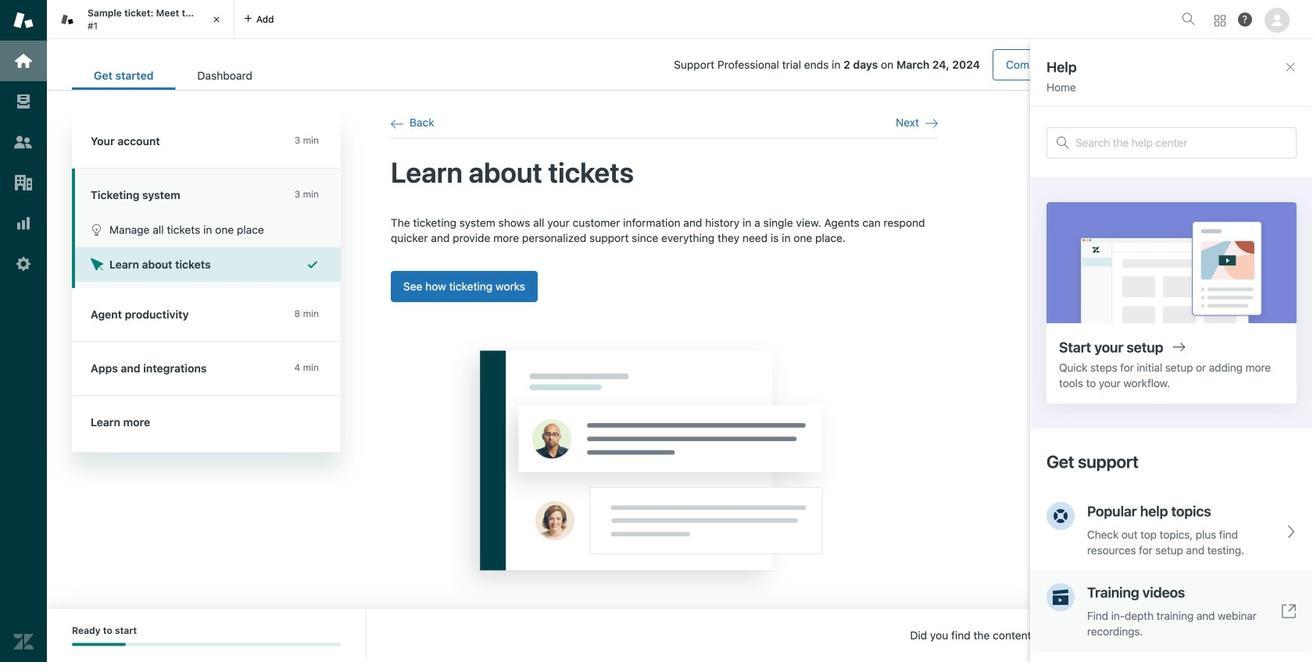 Task type: describe. For each thing, give the bounding box(es) containing it.
main element
[[0, 0, 47, 663]]

get help image
[[1238, 13, 1252, 27]]

0 vertical spatial tab
[[47, 0, 235, 39]]

1 vertical spatial tab
[[175, 61, 274, 90]]

tabs tab list
[[47, 0, 1176, 39]]

close image
[[209, 12, 224, 27]]

organizations image
[[13, 173, 34, 193]]

customers image
[[13, 132, 34, 152]]



Task type: vqa. For each thing, say whether or not it's contained in the screenshot.
Row
no



Task type: locate. For each thing, give the bounding box(es) containing it.
get started image
[[13, 51, 34, 71]]

reporting image
[[13, 213, 34, 234]]

heading
[[72, 115, 341, 169]]

tab list
[[72, 61, 274, 90]]

progress bar
[[72, 644, 341, 647]]

tab
[[47, 0, 235, 39], [175, 61, 274, 90]]

zendesk image
[[13, 632, 34, 653]]

admin image
[[13, 254, 34, 274]]

views image
[[13, 91, 34, 112]]

zendesk products image
[[1215, 15, 1226, 26]]

March 24, 2024 text field
[[897, 58, 980, 71]]

zendesk support image
[[13, 10, 34, 30]]



